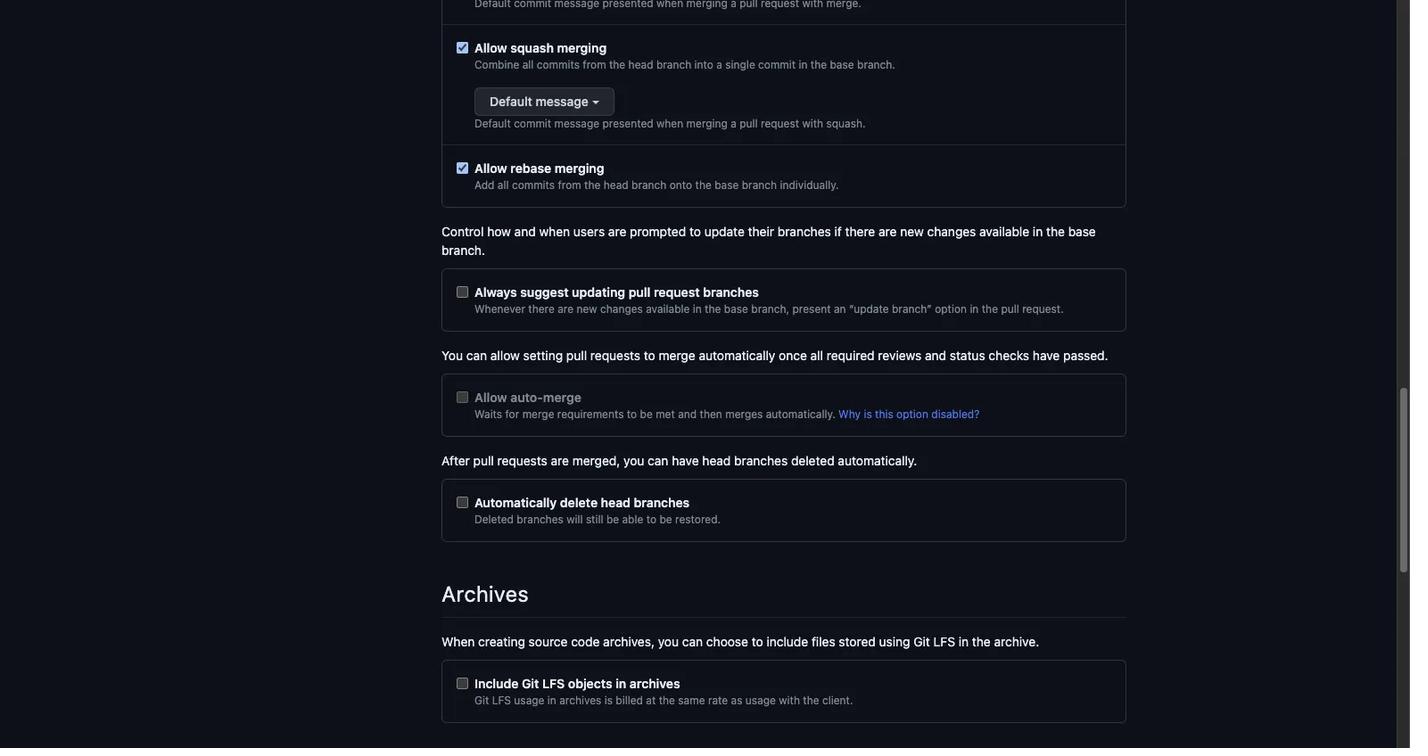 Task type: vqa. For each thing, say whether or not it's contained in the screenshot.
requests to the bottom
yes



Task type: describe. For each thing, give the bounding box(es) containing it.
1 horizontal spatial be
[[640, 408, 653, 421]]

2 horizontal spatial be
[[660, 513, 672, 526]]

when
[[442, 634, 475, 649]]

branch. inside the control how and when users are prompted to update their branches if there are new changes available in the base branch.
[[442, 243, 485, 258]]

this
[[875, 408, 894, 421]]

git lfs usage in archives is billed at the same rate as usage with the client.
[[475, 694, 853, 707]]

code
[[571, 634, 600, 649]]

the up presented in the left top of the page
[[609, 58, 626, 71]]

the left client.
[[803, 694, 820, 707]]

required
[[827, 348, 875, 363]]

1 horizontal spatial and
[[678, 408, 697, 421]]

branch. inside pull requests element
[[857, 58, 896, 71]]

merging inside default message default commit message presented when merging a pull request with squash.
[[687, 117, 728, 130]]

commits for combine
[[537, 58, 580, 71]]

0 vertical spatial merge
[[659, 348, 696, 363]]

1 horizontal spatial git
[[522, 676, 539, 691]]

when inside default message default commit message presented when merging a pull request with squash.
[[657, 117, 684, 130]]

passed.
[[1063, 348, 1108, 363]]

merges
[[725, 408, 763, 421]]

archives,
[[603, 634, 655, 649]]

to left include
[[752, 634, 763, 649]]

can for source
[[682, 634, 703, 649]]

billed
[[616, 694, 643, 707]]

requirements
[[557, 408, 624, 421]]

pull inside default message default commit message presented when merging a pull request with squash.
[[740, 117, 758, 130]]

automatically
[[699, 348, 776, 363]]

setting
[[523, 348, 563, 363]]

Allow squash merging checkbox
[[457, 42, 468, 54]]

archives
[[442, 582, 529, 607]]

branches down "automatically"
[[517, 513, 564, 526]]

allow for allow squash merging
[[475, 40, 507, 55]]

"update
[[849, 302, 889, 316]]

squash.
[[826, 117, 866, 130]]

the up users
[[584, 178, 601, 192]]

2 vertical spatial git
[[475, 694, 489, 707]]

single
[[726, 58, 755, 71]]

choose
[[706, 634, 748, 649]]

if
[[835, 224, 842, 239]]

prompted
[[630, 224, 686, 239]]

individually.
[[780, 178, 839, 192]]

in down include git lfs objects in archives
[[548, 694, 556, 707]]

0 horizontal spatial be
[[607, 513, 619, 526]]

2 vertical spatial lfs
[[492, 694, 511, 707]]

1 vertical spatial is
[[605, 694, 613, 707]]

option for disabled?
[[897, 408, 929, 421]]

deleted branches will still be able to be restored.
[[475, 513, 721, 526]]

0 vertical spatial message
[[536, 94, 589, 109]]

whenever there are new changes available in the base branch, present an "update branch" option in the pull request.
[[475, 302, 1064, 316]]

1 vertical spatial default
[[475, 117, 511, 130]]

include
[[767, 634, 808, 649]]

include
[[475, 676, 519, 691]]

allow squash merging
[[475, 40, 607, 55]]

creating
[[478, 634, 525, 649]]

branch for into
[[656, 58, 692, 71]]

archive.
[[994, 634, 1039, 649]]

Include Git LFS objects in archives checkbox
[[457, 678, 468, 690]]

branch up their
[[742, 178, 777, 192]]

allow rebase merging
[[475, 161, 604, 176]]

met
[[656, 408, 675, 421]]

0 vertical spatial have
[[1033, 348, 1060, 363]]

branches up whenever there are new changes available in the base branch, present an "update branch" option in the pull request.
[[703, 285, 759, 300]]

1 horizontal spatial requests
[[590, 348, 641, 363]]

once
[[779, 348, 807, 363]]

head up able at left
[[601, 495, 631, 510]]

Automatically delete head branches checkbox
[[457, 497, 468, 508]]

waits
[[475, 408, 502, 421]]

pull right updating at the left
[[629, 285, 651, 300]]

after pull requests are merged, you can have head branches deleted automatically.
[[442, 453, 917, 468]]

from for add
[[558, 178, 581, 192]]

head up default message default commit message presented when merging a pull request with squash.
[[629, 58, 653, 71]]

1 vertical spatial request
[[654, 285, 700, 300]]

are right users
[[608, 224, 627, 239]]

base inside the control how and when users are prompted to update their branches if there are new changes available in the base branch.
[[1068, 224, 1096, 239]]

Always suggest updating pull request branches checkbox
[[457, 286, 468, 298]]

presented
[[603, 117, 654, 130]]

0 horizontal spatial available
[[646, 302, 690, 316]]

branches up able at left
[[634, 495, 690, 510]]

why
[[839, 408, 861, 421]]

0 vertical spatial commit
[[758, 58, 796, 71]]

a for all
[[717, 58, 723, 71]]

1 horizontal spatial automatically.
[[838, 453, 917, 468]]

automatically delete head branches
[[475, 495, 690, 510]]

automatically
[[475, 495, 557, 510]]

in up status
[[970, 302, 979, 316]]

1 usage from the left
[[514, 694, 545, 707]]

waits for merge requirements to be met and then merges automatically. why is this option disabled?
[[475, 408, 980, 421]]

allow for allow rebase merging
[[475, 161, 507, 176]]

disabled?
[[932, 408, 980, 421]]

you can allow setting pull requests to merge automatically once all required reviews and status checks have passed.
[[442, 348, 1108, 363]]

add all commits from the head branch onto the base branch individually.
[[475, 178, 839, 192]]

control
[[442, 224, 484, 239]]

using
[[879, 634, 910, 649]]

in inside the control how and when users are prompted to update their branches if there are new changes available in the base branch.
[[1033, 224, 1043, 239]]

auto-
[[511, 390, 543, 405]]

combine
[[475, 58, 519, 71]]

1 vertical spatial archives
[[559, 694, 602, 707]]

commit inside default message default commit message presented when merging a pull request with squash.
[[514, 117, 551, 130]]

1 vertical spatial message
[[554, 117, 600, 130]]

in up automatically
[[693, 302, 702, 316]]

2 horizontal spatial git
[[914, 634, 930, 649]]

1 horizontal spatial lfs
[[542, 676, 565, 691]]

pull left request.
[[1001, 302, 1019, 316]]

able
[[622, 513, 644, 526]]

as
[[731, 694, 743, 707]]

suggest
[[520, 285, 569, 300]]

0 horizontal spatial can
[[466, 348, 487, 363]]

update
[[704, 224, 745, 239]]

files
[[812, 634, 836, 649]]

client.
[[823, 694, 853, 707]]

branch"
[[892, 302, 932, 316]]

stored
[[839, 634, 876, 649]]

to down always suggest updating pull request branches
[[644, 348, 656, 363]]

control how and when users are prompted to update their branches if there are new changes available in the base branch.
[[442, 224, 1096, 258]]

onto
[[670, 178, 692, 192]]

are right if
[[879, 224, 897, 239]]

combine all commits from the head branch into a single commit in the base branch.
[[475, 58, 896, 71]]

Allow rebase merging checkbox
[[457, 162, 468, 174]]

the up the checks
[[982, 302, 998, 316]]

into
[[695, 58, 714, 71]]

same
[[678, 694, 705, 707]]

0 vertical spatial is
[[864, 408, 872, 421]]

a for message
[[731, 117, 737, 130]]

present
[[793, 302, 831, 316]]

why is this option disabled? link
[[839, 408, 980, 421]]

always
[[475, 285, 517, 300]]

to inside the control how and when users are prompted to update their branches if there are new changes available in the base branch.
[[690, 224, 701, 239]]

branches down merges
[[734, 453, 788, 468]]

2 horizontal spatial and
[[925, 348, 947, 363]]

delete
[[560, 495, 598, 510]]



Task type: locate. For each thing, give the bounding box(es) containing it.
0 horizontal spatial requests
[[497, 453, 548, 468]]

and left status
[[925, 348, 947, 363]]

usage
[[514, 694, 545, 707], [746, 694, 776, 707]]

0 vertical spatial you
[[624, 453, 644, 468]]

squash
[[511, 40, 554, 55]]

from
[[583, 58, 606, 71], [558, 178, 581, 192]]

2 vertical spatial can
[[682, 634, 703, 649]]

0 horizontal spatial have
[[672, 453, 699, 468]]

at
[[646, 694, 656, 707]]

commit right single
[[758, 58, 796, 71]]

1 horizontal spatial changes
[[927, 224, 976, 239]]

Allow auto-merge checkbox
[[457, 392, 468, 403]]

merging right squash
[[557, 40, 607, 55]]

merged,
[[572, 453, 620, 468]]

from down allow rebase merging
[[558, 178, 581, 192]]

0 vertical spatial git
[[914, 634, 930, 649]]

2 vertical spatial merge
[[522, 408, 554, 421]]

allow
[[491, 348, 520, 363]]

requests down always suggest updating pull request branches
[[590, 348, 641, 363]]

allow up add
[[475, 161, 507, 176]]

and right met
[[678, 408, 697, 421]]

1 vertical spatial allow
[[475, 161, 507, 176]]

an
[[834, 302, 846, 316]]

when creating source code archives, you can choose to include files stored using git lfs in the archive.
[[442, 634, 1039, 649]]

branches inside the control how and when users are prompted to update their branches if there are new changes available in the base branch.
[[778, 224, 831, 239]]

archives down include git lfs objects in archives
[[559, 694, 602, 707]]

1 vertical spatial branch.
[[442, 243, 485, 258]]

0 vertical spatial archives
[[630, 676, 680, 691]]

0 vertical spatial can
[[466, 348, 487, 363]]

can
[[466, 348, 487, 363], [648, 453, 669, 468], [682, 634, 703, 649]]

0 vertical spatial option
[[935, 302, 967, 316]]

1 vertical spatial automatically.
[[838, 453, 917, 468]]

3 allow from the top
[[475, 390, 507, 405]]

0 vertical spatial requests
[[590, 348, 641, 363]]

0 vertical spatial automatically.
[[766, 408, 836, 421]]

merging down 'into' at the top of page
[[687, 117, 728, 130]]

can left choose
[[682, 634, 703, 649]]

0 horizontal spatial there
[[528, 302, 555, 316]]

from down allow squash merging
[[583, 58, 606, 71]]

include git lfs objects in archives
[[475, 676, 680, 691]]

default
[[490, 94, 532, 109], [475, 117, 511, 130]]

when left users
[[539, 224, 570, 239]]

you for merged,
[[624, 453, 644, 468]]

the inside the control how and when users are prompted to update their branches if there are new changes available in the base branch.
[[1046, 224, 1065, 239]]

reviews
[[878, 348, 922, 363]]

request
[[761, 117, 799, 130], [654, 285, 700, 300]]

2 usage from the left
[[746, 694, 776, 707]]

2 horizontal spatial lfs
[[934, 634, 955, 649]]

usage right as
[[746, 694, 776, 707]]

users
[[574, 224, 605, 239]]

automatically. up deleted
[[766, 408, 836, 421]]

1 horizontal spatial you
[[658, 634, 679, 649]]

still
[[586, 513, 604, 526]]

the up squash.
[[811, 58, 827, 71]]

in inside pull requests element
[[799, 58, 808, 71]]

source
[[529, 634, 568, 649]]

option for in
[[935, 302, 967, 316]]

merge down allow auto-merge
[[522, 408, 554, 421]]

to left update
[[690, 224, 701, 239]]

changes down always suggest updating pull request branches
[[600, 302, 643, 316]]

there
[[845, 224, 875, 239], [528, 302, 555, 316]]

0 horizontal spatial archives
[[559, 694, 602, 707]]

objects
[[568, 676, 613, 691]]

usage down include
[[514, 694, 545, 707]]

1 horizontal spatial branch.
[[857, 58, 896, 71]]

0 horizontal spatial changes
[[600, 302, 643, 316]]

a inside default message default commit message presented when merging a pull request with squash.
[[731, 117, 737, 130]]

head
[[629, 58, 653, 71], [604, 178, 629, 192], [702, 453, 731, 468], [601, 495, 631, 510]]

1 vertical spatial when
[[539, 224, 570, 239]]

merging for allow squash merging
[[557, 40, 607, 55]]

a down single
[[731, 117, 737, 130]]

git right include
[[522, 676, 539, 691]]

pull requests element
[[442, 0, 1126, 194]]

2 vertical spatial and
[[678, 408, 697, 421]]

the up automatically
[[705, 302, 721, 316]]

branch,
[[751, 302, 790, 316]]

branch left 'onto' at top left
[[632, 178, 667, 192]]

2 vertical spatial allow
[[475, 390, 507, 405]]

default message button
[[475, 87, 614, 116]]

commits for add
[[512, 178, 555, 192]]

git
[[914, 634, 930, 649], [522, 676, 539, 691], [475, 694, 489, 707]]

commits
[[537, 58, 580, 71], [512, 178, 555, 192]]

all for add
[[498, 178, 509, 192]]

in right single
[[799, 58, 808, 71]]

1 vertical spatial new
[[577, 302, 597, 316]]

to left met
[[627, 408, 637, 421]]

available up request.
[[980, 224, 1030, 239]]

head up users
[[604, 178, 629, 192]]

all
[[522, 58, 534, 71], [498, 178, 509, 192], [811, 348, 823, 363]]

request inside default message default commit message presented when merging a pull request with squash.
[[761, 117, 799, 130]]

are left merged, at the bottom of page
[[551, 453, 569, 468]]

the up request.
[[1046, 224, 1065, 239]]

how
[[487, 224, 511, 239]]

1 vertical spatial requests
[[497, 453, 548, 468]]

2 allow from the top
[[475, 161, 507, 176]]

whenever
[[475, 302, 525, 316]]

you
[[442, 348, 463, 363]]

after
[[442, 453, 470, 468]]

2 vertical spatial all
[[811, 348, 823, 363]]

the right 'onto' at top left
[[695, 178, 712, 192]]

new inside the control how and when users are prompted to update their branches if there are new changes available in the base branch.
[[900, 224, 924, 239]]

changes up branch"
[[927, 224, 976, 239]]

0 horizontal spatial all
[[498, 178, 509, 192]]

deleted
[[791, 453, 835, 468]]

1 horizontal spatial usage
[[746, 694, 776, 707]]

branch.
[[857, 58, 896, 71], [442, 243, 485, 258]]

0 vertical spatial available
[[980, 224, 1030, 239]]

1 horizontal spatial a
[[731, 117, 737, 130]]

you right archives,
[[658, 634, 679, 649]]

option right branch"
[[935, 302, 967, 316]]

1 vertical spatial with
[[779, 694, 800, 707]]

have down met
[[672, 453, 699, 468]]

with
[[802, 117, 823, 130], [779, 694, 800, 707]]

0 vertical spatial and
[[514, 224, 536, 239]]

allow up waits
[[475, 390, 507, 405]]

with left client.
[[779, 694, 800, 707]]

the left archive. on the bottom of the page
[[972, 634, 991, 649]]

0 vertical spatial commits
[[537, 58, 580, 71]]

lfs down include
[[492, 694, 511, 707]]

0 horizontal spatial automatically.
[[766, 408, 836, 421]]

always suggest updating pull request branches
[[475, 285, 759, 300]]

1 vertical spatial merge
[[543, 390, 582, 405]]

can down met
[[648, 453, 669, 468]]

0 horizontal spatial usage
[[514, 694, 545, 707]]

allow auto-merge
[[475, 390, 585, 405]]

automatically.
[[766, 408, 836, 421], [838, 453, 917, 468]]

pull right setting
[[566, 348, 587, 363]]

merging for allow rebase merging
[[555, 161, 604, 176]]

0 vertical spatial merging
[[557, 40, 607, 55]]

with inside default message default commit message presented when merging a pull request with squash.
[[802, 117, 823, 130]]

be right still
[[607, 513, 619, 526]]

merging
[[557, 40, 607, 55], [687, 117, 728, 130], [555, 161, 604, 176]]

1 allow from the top
[[475, 40, 507, 55]]

1 horizontal spatial available
[[980, 224, 1030, 239]]

pull right after
[[473, 453, 494, 468]]

1 horizontal spatial archives
[[630, 676, 680, 691]]

0 horizontal spatial new
[[577, 302, 597, 316]]

1 vertical spatial a
[[731, 117, 737, 130]]

and inside the control how and when users are prompted to update their branches if there are new changes available in the base branch.
[[514, 224, 536, 239]]

there inside the control how and when users are prompted to update their branches if there are new changes available in the base branch.
[[845, 224, 875, 239]]

the
[[609, 58, 626, 71], [811, 58, 827, 71], [584, 178, 601, 192], [695, 178, 712, 192], [1046, 224, 1065, 239], [705, 302, 721, 316], [982, 302, 998, 316], [972, 634, 991, 649], [659, 694, 675, 707], [803, 694, 820, 707]]

1 horizontal spatial can
[[648, 453, 669, 468]]

1 vertical spatial lfs
[[542, 676, 565, 691]]

base
[[830, 58, 854, 71], [715, 178, 739, 192], [1068, 224, 1096, 239], [724, 302, 748, 316]]

0 horizontal spatial git
[[475, 694, 489, 707]]

git right using
[[914, 634, 930, 649]]

0 horizontal spatial is
[[605, 694, 613, 707]]

0 vertical spatial all
[[522, 58, 534, 71]]

branch
[[656, 58, 692, 71], [632, 178, 667, 192], [742, 178, 777, 192]]

available down always suggest updating pull request branches
[[646, 302, 690, 316]]

request down prompted on the left top
[[654, 285, 700, 300]]

a right 'into' at the top of page
[[717, 58, 723, 71]]

2 vertical spatial merging
[[555, 161, 604, 176]]

branch for onto
[[632, 178, 667, 192]]

updating
[[572, 285, 625, 300]]

all right once
[[811, 348, 823, 363]]

commits down the rebase
[[512, 178, 555, 192]]

request.
[[1022, 302, 1064, 316]]

1 horizontal spatial have
[[1033, 348, 1060, 363]]

you for archives,
[[658, 634, 679, 649]]

in up request.
[[1033, 224, 1043, 239]]

with left squash.
[[802, 117, 823, 130]]

0 horizontal spatial from
[[558, 178, 581, 192]]

have right the checks
[[1033, 348, 1060, 363]]

can for requests
[[648, 453, 669, 468]]

deleted
[[475, 513, 514, 526]]

there down suggest
[[528, 302, 555, 316]]

option right this
[[897, 408, 929, 421]]

are down suggest
[[558, 302, 574, 316]]

changes inside the control how and when users are prompted to update their branches if there are new changes available in the base branch.
[[927, 224, 976, 239]]

0 vertical spatial allow
[[475, 40, 507, 55]]

in left archive. on the bottom of the page
[[959, 634, 969, 649]]

default message default commit message presented when merging a pull request with squash.
[[475, 94, 866, 130]]

when inside the control how and when users are prompted to update their branches if there are new changes available in the base branch.
[[539, 224, 570, 239]]

0 horizontal spatial you
[[624, 453, 644, 468]]

0 vertical spatial branch.
[[857, 58, 896, 71]]

1 vertical spatial merging
[[687, 117, 728, 130]]

0 horizontal spatial commit
[[514, 117, 551, 130]]

1 vertical spatial and
[[925, 348, 947, 363]]

commit down default message popup button
[[514, 117, 551, 130]]

1 horizontal spatial commit
[[758, 58, 796, 71]]

to right able at left
[[647, 513, 657, 526]]

there right if
[[845, 224, 875, 239]]

a
[[717, 58, 723, 71], [731, 117, 737, 130]]

and
[[514, 224, 536, 239], [925, 348, 947, 363], [678, 408, 697, 421]]

available inside the control how and when users are prompted to update their branches if there are new changes available in the base branch.
[[980, 224, 1030, 239]]

0 horizontal spatial with
[[779, 694, 800, 707]]

0 horizontal spatial when
[[539, 224, 570, 239]]

1 vertical spatial all
[[498, 178, 509, 192]]

have
[[1033, 348, 1060, 363], [672, 453, 699, 468]]

0 vertical spatial new
[[900, 224, 924, 239]]

0 horizontal spatial lfs
[[492, 694, 511, 707]]

message down default message popup button
[[554, 117, 600, 130]]

from for combine
[[583, 58, 606, 71]]

all for combine
[[522, 58, 534, 71]]

merge for allow auto-merge
[[543, 390, 582, 405]]

be left met
[[640, 408, 653, 421]]

0 vertical spatial default
[[490, 94, 532, 109]]

git down include
[[475, 694, 489, 707]]

merge
[[659, 348, 696, 363], [543, 390, 582, 405], [522, 408, 554, 421]]

are
[[608, 224, 627, 239], [879, 224, 897, 239], [558, 302, 574, 316], [551, 453, 569, 468]]

new right if
[[900, 224, 924, 239]]

when right presented in the left top of the page
[[657, 117, 684, 130]]

0 vertical spatial with
[[802, 117, 823, 130]]

branch left 'into' at the top of page
[[656, 58, 692, 71]]

1 vertical spatial commits
[[512, 178, 555, 192]]

branch. up squash.
[[857, 58, 896, 71]]

head down then at the bottom
[[702, 453, 731, 468]]

requests up "automatically"
[[497, 453, 548, 468]]

merge for waits for merge requirements to be met and then merges automatically. why is this option disabled?
[[522, 408, 554, 421]]

1 vertical spatial can
[[648, 453, 669, 468]]

0 vertical spatial request
[[761, 117, 799, 130]]

allow for allow auto-merge
[[475, 390, 507, 405]]

message down allow squash merging
[[536, 94, 589, 109]]

1 vertical spatial have
[[672, 453, 699, 468]]

0 horizontal spatial and
[[514, 224, 536, 239]]

you
[[624, 453, 644, 468], [658, 634, 679, 649]]

0 horizontal spatial a
[[717, 58, 723, 71]]

their
[[748, 224, 774, 239]]

branch. down control
[[442, 243, 485, 258]]

0 horizontal spatial branch.
[[442, 243, 485, 258]]

and right how
[[514, 224, 536, 239]]

all right add
[[498, 178, 509, 192]]

default down default message popup button
[[475, 117, 511, 130]]

the right at on the bottom left of the page
[[659, 694, 675, 707]]

requests
[[590, 348, 641, 363], [497, 453, 548, 468]]

for
[[505, 408, 519, 421]]

commits down allow squash merging
[[537, 58, 580, 71]]

when
[[657, 117, 684, 130], [539, 224, 570, 239]]

allow
[[475, 40, 507, 55], [475, 161, 507, 176], [475, 390, 507, 405]]

0 horizontal spatial option
[[897, 408, 929, 421]]

checks
[[989, 348, 1030, 363]]

merging right the rebase
[[555, 161, 604, 176]]

1 vertical spatial there
[[528, 302, 555, 316]]

merge up requirements
[[543, 390, 582, 405]]

0 vertical spatial lfs
[[934, 634, 955, 649]]

will
[[567, 513, 583, 526]]

restored.
[[675, 513, 721, 526]]

message
[[536, 94, 589, 109], [554, 117, 600, 130]]

1 vertical spatial changes
[[600, 302, 643, 316]]

0 vertical spatial when
[[657, 117, 684, 130]]

merge left automatically
[[659, 348, 696, 363]]

lfs left objects
[[542, 676, 565, 691]]

1 vertical spatial option
[[897, 408, 929, 421]]

status
[[950, 348, 985, 363]]

0 vertical spatial there
[[845, 224, 875, 239]]

1 horizontal spatial option
[[935, 302, 967, 316]]

1 horizontal spatial all
[[522, 58, 534, 71]]

in up the billed
[[616, 676, 627, 691]]

archives up at on the bottom left of the page
[[630, 676, 680, 691]]

0 vertical spatial changes
[[927, 224, 976, 239]]

add
[[475, 178, 495, 192]]

all down squash
[[522, 58, 534, 71]]

1 vertical spatial you
[[658, 634, 679, 649]]

request left squash.
[[761, 117, 799, 130]]

rebase
[[511, 161, 552, 176]]

archives
[[630, 676, 680, 691], [559, 694, 602, 707]]

rate
[[708, 694, 728, 707]]

then
[[700, 408, 722, 421]]

default down combine
[[490, 94, 532, 109]]



